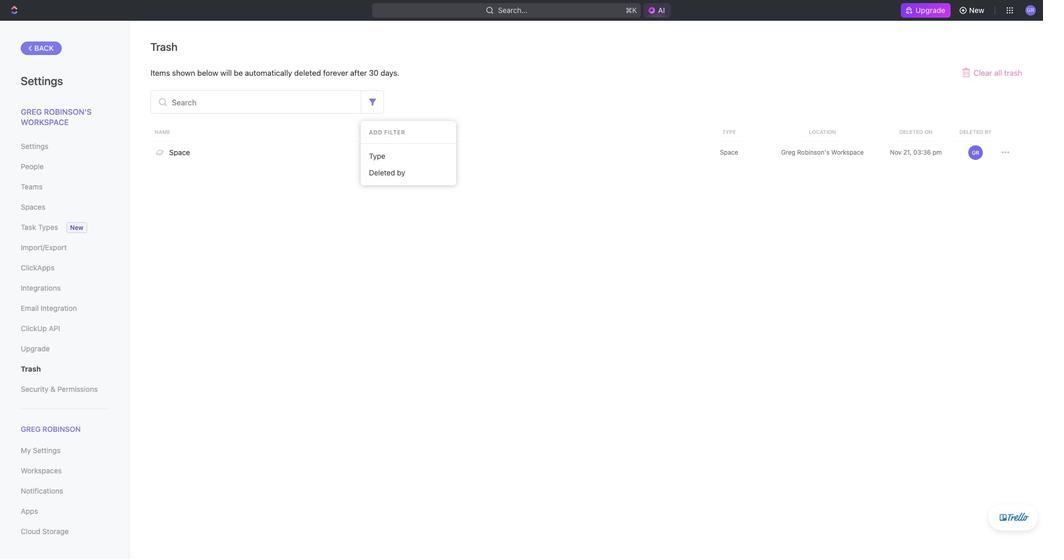 Task type: vqa. For each thing, say whether or not it's contained in the screenshot.
GR at top
yes



Task type: describe. For each thing, give the bounding box(es) containing it.
robinson
[[43, 425, 81, 434]]

items shown below will be automatically deleted forever after 30 days.
[[151, 68, 400, 77]]

nov
[[891, 148, 902, 156]]

trash link
[[21, 360, 109, 378]]

deleted inside button
[[369, 168, 395, 177]]

workspace inside the greg robinson's workspace
[[21, 117, 69, 126]]

cloud storage
[[21, 527, 69, 536]]

gr
[[973, 149, 980, 156]]

1 horizontal spatial space
[[721, 148, 739, 156]]

shown
[[172, 68, 195, 77]]

task
[[21, 223, 36, 232]]

integration
[[41, 304, 77, 313]]

search...
[[498, 6, 528, 15]]

apps link
[[21, 503, 109, 520]]

0 horizontal spatial space
[[169, 148, 190, 157]]

cloud storage link
[[21, 523, 109, 541]]

2 vertical spatial greg
[[21, 425, 41, 434]]

workspaces
[[21, 466, 62, 475]]

will
[[221, 68, 232, 77]]

deleted by button
[[361, 165, 457, 181]]

type inside button
[[369, 152, 386, 160]]

import/export link
[[21, 239, 109, 257]]

by inside button
[[397, 168, 405, 177]]

greg robinson
[[21, 425, 81, 434]]

deleted
[[294, 68, 321, 77]]

1 horizontal spatial type
[[723, 129, 736, 135]]

add
[[369, 129, 383, 136]]

days.
[[381, 68, 400, 77]]

notifications link
[[21, 483, 109, 500]]

1 horizontal spatial deleted
[[900, 129, 924, 135]]

0 horizontal spatial upgrade link
[[21, 340, 109, 358]]

below
[[197, 68, 218, 77]]

robinson's inside settings element
[[44, 107, 92, 116]]

0 vertical spatial settings
[[21, 74, 63, 88]]

pm
[[933, 148, 943, 156]]

clickup
[[21, 324, 47, 333]]

1 horizontal spatial robinson's
[[798, 148, 830, 156]]

spaces
[[21, 203, 45, 211]]

deleted by inside button
[[369, 168, 405, 177]]

name
[[155, 129, 170, 135]]

back link
[[21, 42, 62, 55]]

all
[[995, 68, 1003, 77]]

settings link
[[21, 138, 109, 155]]

&
[[50, 385, 55, 394]]

trash inside trash link
[[21, 365, 41, 373]]

new inside new button
[[970, 6, 985, 15]]

integrations
[[21, 284, 61, 292]]

clear
[[974, 68, 993, 77]]



Task type: locate. For each thing, give the bounding box(es) containing it.
trash
[[151, 41, 178, 53], [21, 365, 41, 373]]

greg robinson's workspace
[[21, 107, 92, 126], [782, 148, 865, 156]]

types
[[38, 223, 58, 232]]

settings element
[[0, 21, 130, 559]]

0 horizontal spatial by
[[397, 168, 405, 177]]

settings down back "link" on the left top
[[21, 74, 63, 88]]

upgrade link up trash link on the bottom left of the page
[[21, 340, 109, 358]]

settings
[[21, 74, 63, 88], [21, 142, 48, 151], [33, 446, 61, 455]]

1 vertical spatial by
[[397, 168, 405, 177]]

1 vertical spatial robinson's
[[798, 148, 830, 156]]

workspace up settings "link"
[[21, 117, 69, 126]]

0 vertical spatial upgrade
[[916, 6, 946, 15]]

new
[[970, 6, 985, 15], [70, 224, 83, 232]]

my settings link
[[21, 442, 109, 460]]

0 vertical spatial by
[[986, 129, 993, 135]]

my settings
[[21, 446, 61, 455]]

1 vertical spatial new
[[70, 224, 83, 232]]

deleted
[[900, 129, 924, 135], [960, 129, 984, 135], [369, 168, 395, 177]]

permissions
[[57, 385, 98, 394]]

forever
[[323, 68, 348, 77]]

1 horizontal spatial upgrade link
[[902, 3, 951, 18]]

0 vertical spatial upgrade link
[[902, 3, 951, 18]]

2 vertical spatial settings
[[33, 446, 61, 455]]

task types
[[21, 223, 58, 232]]

automatically
[[245, 68, 292, 77]]

robinson's
[[44, 107, 92, 116], [798, 148, 830, 156]]

security
[[21, 385, 48, 394]]

integrations link
[[21, 279, 109, 297]]

be
[[234, 68, 243, 77]]

import/export
[[21, 243, 67, 252]]

21,
[[904, 148, 912, 156]]

space
[[169, 148, 190, 157], [721, 148, 739, 156]]

by
[[986, 129, 993, 135], [397, 168, 405, 177]]

0 horizontal spatial greg robinson's workspace
[[21, 107, 92, 126]]

trash
[[1005, 68, 1023, 77]]

0 horizontal spatial robinson's
[[44, 107, 92, 116]]

my
[[21, 446, 31, 455]]

robinson's up settings "link"
[[44, 107, 92, 116]]

1 vertical spatial deleted by
[[369, 168, 405, 177]]

1 vertical spatial settings
[[21, 142, 48, 151]]

1 vertical spatial trash
[[21, 365, 41, 373]]

0 vertical spatial greg
[[21, 107, 42, 116]]

1 horizontal spatial workspace
[[832, 148, 865, 156]]

settings up people
[[21, 142, 48, 151]]

add filter
[[369, 129, 405, 136]]

1 vertical spatial upgrade link
[[21, 340, 109, 358]]

spaces link
[[21, 198, 109, 216]]

0 horizontal spatial workspace
[[21, 117, 69, 126]]

1 vertical spatial greg
[[782, 148, 796, 156]]

0 vertical spatial type
[[723, 129, 736, 135]]

⌘k
[[626, 6, 637, 15]]

Search text field
[[151, 91, 361, 113]]

0 horizontal spatial deleted
[[369, 168, 395, 177]]

clickup api link
[[21, 320, 109, 338]]

greg robinson's workspace inside settings element
[[21, 107, 92, 126]]

new button
[[955, 2, 991, 19]]

0 vertical spatial trash
[[151, 41, 178, 53]]

settings right 'my'
[[33, 446, 61, 455]]

clickapps
[[21, 263, 55, 272]]

0 vertical spatial greg robinson's workspace
[[21, 107, 92, 126]]

deleted left on
[[900, 129, 924, 135]]

settings inside "link"
[[21, 142, 48, 151]]

1 horizontal spatial upgrade
[[916, 6, 946, 15]]

deleted by button
[[365, 165, 452, 181]]

type button
[[365, 148, 452, 165]]

workspace down location
[[832, 148, 865, 156]]

upgrade link
[[902, 3, 951, 18], [21, 340, 109, 358]]

deleted by
[[960, 129, 993, 135], [369, 168, 405, 177]]

security & permissions
[[21, 385, 98, 394]]

email
[[21, 304, 39, 313]]

trash up security
[[21, 365, 41, 373]]

1 horizontal spatial by
[[986, 129, 993, 135]]

1 horizontal spatial deleted by
[[960, 129, 993, 135]]

upgrade link left new button
[[902, 3, 951, 18]]

notifications
[[21, 487, 63, 496]]

clickup api
[[21, 324, 60, 333]]

0 vertical spatial robinson's
[[44, 107, 92, 116]]

1 horizontal spatial trash
[[151, 41, 178, 53]]

deleted by down type button
[[369, 168, 405, 177]]

greg inside the greg robinson's workspace
[[21, 107, 42, 116]]

apps
[[21, 507, 38, 516]]

0 horizontal spatial trash
[[21, 365, 41, 373]]

teams
[[21, 182, 43, 191]]

0 horizontal spatial type
[[369, 152, 386, 160]]

1 horizontal spatial greg robinson's workspace
[[782, 148, 865, 156]]

back
[[34, 44, 54, 52]]

new inside settings element
[[70, 224, 83, 232]]

clickapps link
[[21, 259, 109, 277]]

0 horizontal spatial new
[[70, 224, 83, 232]]

deleted up gr
[[960, 129, 984, 135]]

1 horizontal spatial new
[[970, 6, 985, 15]]

0 horizontal spatial deleted by
[[369, 168, 405, 177]]

email integration link
[[21, 300, 109, 317]]

nov 21, 03:36 pm
[[891, 148, 943, 156]]

1 vertical spatial type
[[369, 152, 386, 160]]

people
[[21, 162, 44, 171]]

deleted on
[[900, 129, 933, 135]]

2 horizontal spatial deleted
[[960, 129, 984, 135]]

after
[[351, 68, 367, 77]]

security & permissions link
[[21, 381, 109, 398]]

upgrade left new button
[[916, 6, 946, 15]]

robinson's down location
[[798, 148, 830, 156]]

cloud
[[21, 527, 40, 536]]

workspaces link
[[21, 462, 109, 480]]

1 vertical spatial upgrade
[[21, 344, 50, 353]]

type button
[[361, 148, 457, 165]]

api
[[49, 324, 60, 333]]

0 vertical spatial deleted by
[[960, 129, 993, 135]]

upgrade down clickup
[[21, 344, 50, 353]]

1 vertical spatial greg robinson's workspace
[[782, 148, 865, 156]]

deleted down type dropdown button
[[369, 168, 395, 177]]

0 horizontal spatial upgrade
[[21, 344, 50, 353]]

greg robinson's workspace up settings "link"
[[21, 107, 92, 126]]

0 vertical spatial new
[[970, 6, 985, 15]]

clear all trash
[[974, 68, 1023, 77]]

trash up items
[[151, 41, 178, 53]]

on
[[925, 129, 933, 135]]

workspace
[[21, 117, 69, 126], [832, 148, 865, 156]]

items
[[151, 68, 170, 77]]

upgrade inside settings element
[[21, 344, 50, 353]]

filter
[[385, 129, 405, 136]]

teams link
[[21, 178, 109, 196]]

deleted by up gr
[[960, 129, 993, 135]]

people link
[[21, 158, 109, 176]]

upgrade
[[916, 6, 946, 15], [21, 344, 50, 353]]

storage
[[42, 527, 69, 536]]

03:36
[[914, 148, 932, 156]]

1 vertical spatial workspace
[[832, 148, 865, 156]]

30
[[369, 68, 379, 77]]

greg robinson's workspace down location
[[782, 148, 865, 156]]

location
[[810, 129, 837, 135]]

greg
[[21, 107, 42, 116], [782, 148, 796, 156], [21, 425, 41, 434]]

0 vertical spatial workspace
[[21, 117, 69, 126]]

email integration
[[21, 304, 77, 313]]

type
[[723, 129, 736, 135], [369, 152, 386, 160]]



